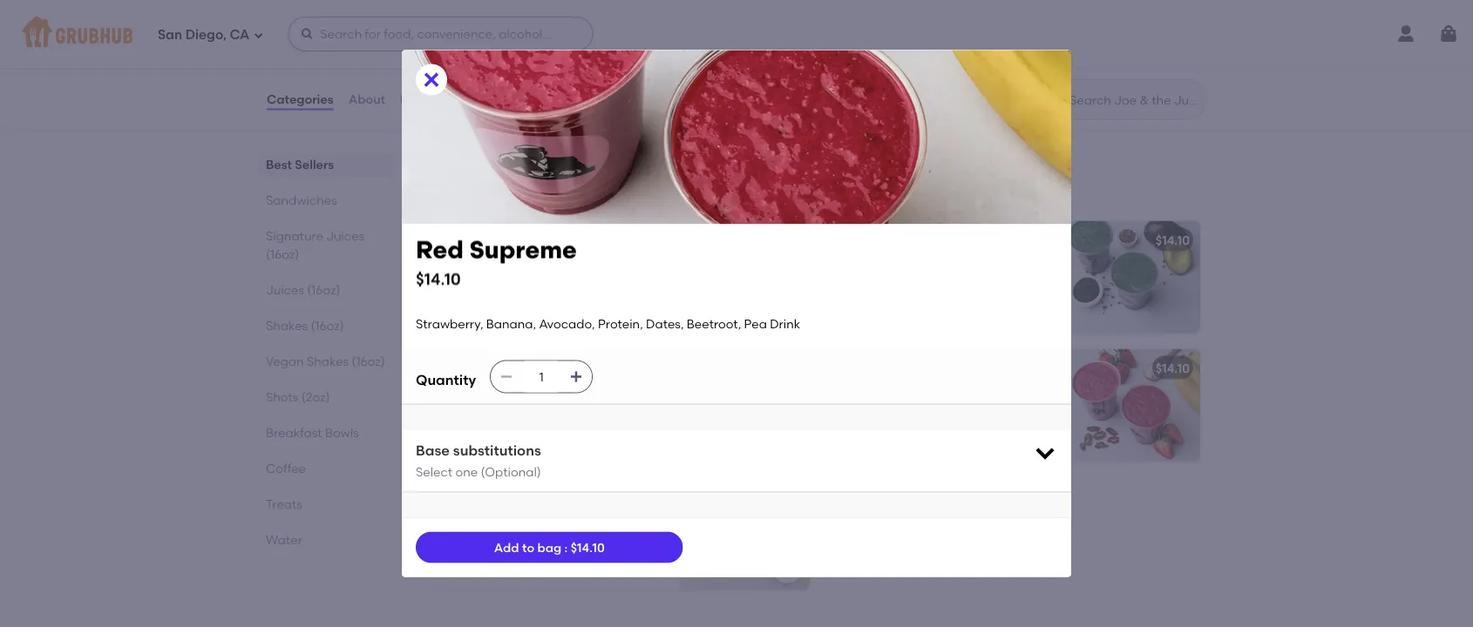 Task type: locate. For each thing, give the bounding box(es) containing it.
0 vertical spatial strawberry,
[[444, 48, 511, 63]]

pea inside blue spirulina, hemp seeds, avocado, protein, dates, lemon, pea drink
[[638, 403, 661, 418]]

shakes
[[500, 186, 535, 198]]

vanilla inside avocado, banana, vanilla milk 'button'
[[946, 48, 986, 63]]

one
[[456, 465, 478, 480]]

strawberry, banana, avocado, protein, dates, beetroot, pea drink
[[416, 316, 801, 331], [835, 386, 1037, 418]]

base substitutions select one (optional)
[[416, 442, 541, 480]]

shakes
[[493, 161, 559, 183], [266, 318, 308, 333], [307, 354, 349, 369]]

0 horizontal spatial strawberry, banana, avocado, protein, dates, beetroot, pea drink
[[416, 316, 801, 331]]

shakes inside vegan shakes (16oz) freshly made shakes (vegan). for allergens, please visit: https://www.joejuice.com/allergens
[[493, 161, 559, 183]]

water
[[266, 533, 302, 548]]

1 vertical spatial vegan
[[266, 354, 304, 369]]

:
[[565, 541, 568, 555]]

add
[[494, 541, 519, 555]]

shakes inside tab
[[307, 354, 349, 369]]

vegan up shots
[[266, 354, 304, 369]]

(16oz) inside vegan shakes (16oz) freshly made shakes (vegan). for allergens, please visit: https://www.joejuice.com/allergens
[[563, 161, 617, 183]]

1 horizontal spatial shake
[[524, 489, 560, 504]]

best sellers tab
[[266, 155, 388, 174]]

freshly
[[430, 186, 465, 198]]

shake
[[484, 23, 521, 38], [524, 489, 560, 504]]

banana,
[[514, 48, 564, 63], [893, 48, 943, 63], [517, 257, 567, 272], [486, 316, 536, 331], [905, 386, 955, 400], [527, 514, 577, 529]]

(16oz) for signature juices (16oz)
[[266, 247, 299, 262]]

dates, inside strawberry, banana, avocado, protein, dates, beetroot, pea drink
[[883, 403, 920, 418]]

0 horizontal spatial shake
[[484, 23, 521, 38]]

treats tab
[[266, 495, 388, 514]]

shake for gingerbread shake
[[524, 489, 560, 504]]

bowls
[[325, 426, 359, 440]]

best
[[266, 157, 292, 172]]

sellers
[[295, 157, 334, 172]]

dates,
[[492, 275, 530, 290], [646, 316, 684, 331], [551, 403, 589, 418], [883, 403, 920, 418], [580, 514, 617, 529]]

best sellers
[[266, 157, 334, 172]]

0 vertical spatial shakes
[[493, 161, 559, 183]]

breakfast bowls tab
[[266, 424, 388, 442]]

vegan up freshly
[[430, 161, 488, 183]]

banana, inside avocado, banana, vanilla milk 'button'
[[893, 48, 943, 63]]

shakes down juices (16oz)
[[266, 318, 308, 333]]

syrup,
[[559, 531, 596, 546]]

1 horizontal spatial strawberry, banana, avocado, protein, dates, beetroot, pea drink
[[835, 386, 1037, 418]]

magic
[[473, 361, 510, 376]]

1 vertical spatial strawberry, banana, avocado, protein, dates, beetroot, pea drink
[[835, 386, 1037, 418]]

(16oz) up "shakes (16oz)" tab
[[307, 283, 341, 297]]

reviews button
[[399, 68, 450, 131]]

1 horizontal spatial juices
[[326, 228, 365, 243]]

water tab
[[266, 531, 388, 549]]

1 vertical spatial juices
[[266, 283, 304, 297]]

avocado,
[[835, 48, 891, 63], [570, 257, 625, 272], [539, 316, 595, 331], [958, 386, 1014, 400], [444, 403, 500, 418], [468, 514, 524, 529]]

(16oz) down "signature"
[[266, 247, 299, 262]]

to
[[522, 541, 535, 555]]

vegan inside vegan shakes (16oz) freshly made shakes (vegan). for allergens, please visit: https://www.joejuice.com/allergens
[[430, 161, 488, 183]]

san diego, ca
[[158, 27, 250, 43]]

supreme
[[470, 235, 577, 265]]

shakes (16oz)
[[266, 318, 344, 333]]

shake right power
[[484, 23, 521, 38]]

banana, inside ice, avocado, banana, dates, pea drink, gingerbread syrup, protein
[[527, 514, 577, 529]]

ice,
[[444, 514, 465, 529]]

0 horizontal spatial vanilla
[[567, 48, 607, 63]]

about
[[349, 92, 386, 107]]

green gains
[[835, 233, 909, 247]]

base
[[416, 442, 450, 459]]

about button
[[348, 68, 386, 131]]

0 vertical spatial juices
[[326, 228, 365, 243]]

coffee
[[266, 461, 306, 476]]

categories
[[267, 92, 334, 107]]

(16oz) up the shots (2oz) tab
[[352, 354, 385, 369]]

(16oz) up for
[[563, 161, 617, 183]]

protein,
[[444, 275, 489, 290], [598, 316, 643, 331], [503, 403, 548, 418], [835, 403, 880, 418]]

vanilla for milk
[[946, 48, 986, 63]]

2 vanilla from the left
[[946, 48, 986, 63]]

(16oz) for vegan shakes (16oz) freshly made shakes (vegan). for allergens, please visit: https://www.joejuice.com/allergens
[[563, 161, 617, 183]]

0 vertical spatial shake
[[484, 23, 521, 38]]

almond-
[[533, 275, 584, 290]]

re-build 2.0
[[444, 233, 516, 247]]

shots (2oz)
[[266, 390, 330, 405]]

1 blue from the top
[[444, 361, 470, 376]]

re-build 2.0 image
[[679, 221, 810, 334]]

blue spirulina, hemp seeds, avocado, protein, dates, lemon, pea drink
[[444, 386, 661, 436]]

1 vertical spatial drink
[[1007, 403, 1037, 418]]

0 horizontal spatial vegan
[[266, 354, 304, 369]]

1 vertical spatial gingerbread
[[480, 531, 556, 546]]

1 vertical spatial blue
[[444, 386, 469, 400]]

pea inside ice, avocado, banana, dates, pea drink, gingerbread syrup, protein
[[620, 514, 643, 529]]

$14.10 inside red supreme $14.10
[[416, 270, 461, 289]]

hemp
[[528, 386, 565, 400]]

1 vertical spatial shake
[[524, 489, 560, 504]]

protein, inside blue spirulina, hemp seeds, avocado, protein, dates, lemon, pea drink
[[503, 403, 548, 418]]

power shake
[[444, 23, 521, 38]]

red
[[416, 235, 464, 265]]

0 vertical spatial drink
[[770, 316, 801, 331]]

(16oz) inside tab
[[352, 354, 385, 369]]

strawberry,
[[444, 48, 511, 63], [416, 316, 484, 331], [835, 386, 902, 400]]

https://www.joejuice.com/allergens
[[712, 186, 895, 198]]

select
[[416, 465, 453, 480]]

2 vertical spatial shakes
[[307, 354, 349, 369]]

shakes up shakes
[[493, 161, 559, 183]]

drink
[[625, 275, 654, 290]]

Search Joe & the Juice search field
[[1068, 92, 1202, 108]]

avocado, banana, vanilla milk button
[[824, 11, 1201, 125]]

0 vertical spatial vegan
[[430, 161, 488, 183]]

main navigation navigation
[[0, 0, 1474, 68]]

0 vertical spatial beetroot,
[[687, 316, 741, 331]]

banana, inside raw cacao, banana, avocado, protein, dates, almond-choco drink
[[517, 257, 567, 272]]

$14.10 for the re-build 2.0 "image"
[[766, 233, 800, 247]]

juices up shakes (16oz)
[[266, 283, 304, 297]]

shakes up the shots (2oz) tab
[[307, 354, 349, 369]]

avo shake image
[[1070, 11, 1201, 125]]

signature juices (16oz) tab
[[266, 227, 388, 263]]

allergens,
[[600, 186, 649, 198]]

(16oz) inside the signature juices (16oz)
[[266, 247, 299, 262]]

$14.10
[[766, 233, 800, 247], [1156, 233, 1190, 247], [416, 270, 461, 289], [1156, 361, 1190, 376], [571, 541, 605, 555]]

raw cacao, banana, avocado, protein, dates, almond-choco drink
[[444, 257, 654, 290]]

blue down blue magic
[[444, 386, 469, 400]]

2 vertical spatial drink
[[444, 421, 474, 436]]

vegan inside tab
[[266, 354, 304, 369]]

0 vertical spatial blue
[[444, 361, 470, 376]]

2 horizontal spatial drink
[[1007, 403, 1037, 418]]

lemon,
[[592, 403, 635, 418]]

ca
[[230, 27, 250, 43]]

blue
[[444, 361, 470, 376], [444, 386, 469, 400]]

gingerbread inside ice, avocado, banana, dates, pea drink, gingerbread syrup, protein
[[480, 531, 556, 546]]

2 blue from the top
[[444, 386, 469, 400]]

1 horizontal spatial vegan
[[430, 161, 488, 183]]

coffee tab
[[266, 460, 388, 478]]

beetroot,
[[687, 316, 741, 331], [923, 403, 978, 418]]

juices down sandwiches "tab"
[[326, 228, 365, 243]]

1 horizontal spatial beetroot,
[[923, 403, 978, 418]]

vanilla for milk
[[567, 48, 607, 63]]

0 horizontal spatial drink
[[444, 421, 474, 436]]

avocado, inside raw cacao, banana, avocado, protein, dates, almond-choco drink
[[570, 257, 625, 272]]

shakes for vegan shakes (16oz)
[[307, 354, 349, 369]]

vanilla
[[567, 48, 607, 63], [946, 48, 986, 63]]

vegan for vegan shakes (16oz) freshly made shakes (vegan). for allergens, please visit: https://www.joejuice.com/allergens
[[430, 161, 488, 183]]

1 vertical spatial shakes
[[266, 318, 308, 333]]

avocado, inside 'button'
[[835, 48, 891, 63]]

1 vanilla from the left
[[567, 48, 607, 63]]

choco
[[584, 275, 622, 290]]

0 horizontal spatial juices
[[266, 283, 304, 297]]

gingerbread
[[444, 489, 521, 504], [480, 531, 556, 546]]

1 vertical spatial strawberry,
[[416, 316, 484, 331]]

(16oz) for vegan shakes (16oz)
[[352, 354, 385, 369]]

blue magic
[[444, 361, 510, 376]]

shakes inside tab
[[266, 318, 308, 333]]

$14.10 for "red supreme" image
[[1156, 361, 1190, 376]]

svg image
[[300, 27, 314, 41], [253, 30, 264, 41], [1033, 441, 1058, 465], [777, 557, 798, 578]]

blue left magic
[[444, 361, 470, 376]]

strawberry, banana, vanilla milk
[[444, 48, 633, 63]]

protein, inside raw cacao, banana, avocado, protein, dates, almond-choco drink
[[444, 275, 489, 290]]

categories button
[[266, 68, 335, 131]]

gingerbread shake image
[[679, 477, 810, 591]]

build
[[465, 233, 495, 247]]

sandwiches
[[266, 193, 337, 208]]

Input item quantity number field
[[523, 362, 561, 393]]

pea
[[744, 316, 767, 331], [638, 403, 661, 418], [981, 403, 1004, 418], [620, 514, 643, 529]]

juices (16oz) tab
[[266, 281, 388, 299]]

avocado, inside strawberry, banana, avocado, protein, dates, beetroot, pea drink
[[958, 386, 1014, 400]]

blue inside blue spirulina, hemp seeds, avocado, protein, dates, lemon, pea drink
[[444, 386, 469, 400]]

vegan
[[430, 161, 488, 183], [266, 354, 304, 369]]

(optional)
[[481, 465, 541, 480]]

shake up ice, avocado, banana, dates, pea drink, gingerbread syrup, protein
[[524, 489, 560, 504]]

protein, inside strawberry, banana, avocado, protein, dates, beetroot, pea drink
[[835, 403, 880, 418]]

1 horizontal spatial drink
[[770, 316, 801, 331]]

1 horizontal spatial vanilla
[[946, 48, 986, 63]]

power
[[444, 23, 481, 38]]

beetroot, inside strawberry, banana, avocado, protein, dates, beetroot, pea drink
[[923, 403, 978, 418]]

juices
[[326, 228, 365, 243], [266, 283, 304, 297]]

1 vertical spatial beetroot,
[[923, 403, 978, 418]]

svg image
[[1439, 24, 1460, 44], [421, 69, 442, 90], [500, 370, 514, 384], [570, 370, 584, 384]]

$14.10 for green gains image
[[1156, 233, 1190, 247]]



Task type: vqa. For each thing, say whether or not it's contained in the screenshot.
left 19
no



Task type: describe. For each thing, give the bounding box(es) containing it.
blue for blue spirulina, hemp seeds, avocado, protein, dates, lemon, pea drink
[[444, 386, 469, 400]]

blue for blue magic
[[444, 361, 470, 376]]

(16oz) inside tab
[[307, 283, 341, 297]]

for
[[581, 186, 598, 198]]

blue magic image
[[679, 349, 810, 462]]

green gains image
[[1070, 221, 1201, 334]]

vegan shakes (16oz) freshly made shakes (vegan). for allergens, please visit: https://www.joejuice.com/allergens
[[430, 161, 895, 198]]

0 vertical spatial gingerbread
[[444, 489, 521, 504]]

visit:
[[688, 186, 710, 198]]

cacao,
[[472, 257, 514, 272]]

drink inside strawberry, banana, avocado, protein, dates, beetroot, pea drink
[[1007, 403, 1037, 418]]

milk
[[989, 48, 1013, 63]]

sandwiches tab
[[266, 191, 388, 209]]

(16oz) up vegan shakes (16oz) tab
[[311, 318, 344, 333]]

0 horizontal spatial beetroot,
[[687, 316, 741, 331]]

re-
[[444, 233, 465, 247]]

signature
[[266, 228, 323, 243]]

dates, inside raw cacao, banana, avocado, protein, dates, almond-choco drink
[[492, 275, 530, 290]]

drink inside blue spirulina, hemp seeds, avocado, protein, dates, lemon, pea drink
[[444, 421, 474, 436]]

red supreme $14.10
[[416, 235, 577, 289]]

shake for power shake
[[484, 23, 521, 38]]

dates, inside ice, avocado, banana, dates, pea drink, gingerbread syrup, protein
[[580, 514, 617, 529]]

breakfast bowls
[[266, 426, 359, 440]]

diego,
[[186, 27, 227, 43]]

shakes for vegan shakes (16oz) freshly made shakes (vegan). for allergens, please visit: https://www.joejuice.com/allergens
[[493, 161, 559, 183]]

raw
[[444, 257, 470, 272]]

drink,
[[444, 531, 477, 546]]

banana, inside strawberry, banana, avocado, protein, dates, beetroot, pea drink
[[905, 386, 955, 400]]

vegan for vegan shakes (16oz)
[[266, 354, 304, 369]]

2 vertical spatial strawberry,
[[835, 386, 902, 400]]

made
[[468, 186, 498, 198]]

(vegan).
[[537, 186, 579, 198]]

shots (2oz) tab
[[266, 388, 388, 406]]

vegan shakes (16oz) tab
[[266, 352, 388, 371]]

2.0
[[498, 233, 516, 247]]

shots
[[266, 390, 299, 405]]

juices (16oz)
[[266, 283, 341, 297]]

bag
[[538, 541, 562, 555]]

treats
[[266, 497, 303, 512]]

gains
[[874, 233, 909, 247]]

search icon image
[[1042, 89, 1063, 110]]

svg image inside main navigation navigation
[[1439, 24, 1460, 44]]

pea inside strawberry, banana, avocado, protein, dates, beetroot, pea drink
[[981, 403, 1004, 418]]

san
[[158, 27, 182, 43]]

green
[[835, 233, 871, 247]]

power shake image
[[679, 11, 810, 125]]

seeds,
[[568, 386, 605, 400]]

quantity
[[416, 372, 476, 389]]

please
[[652, 186, 685, 198]]

signature juices (16oz)
[[266, 228, 365, 262]]

spirulina,
[[472, 386, 525, 400]]

shakes (16oz) tab
[[266, 317, 388, 335]]

breakfast
[[266, 426, 322, 440]]

avocado, inside blue spirulina, hemp seeds, avocado, protein, dates, lemon, pea drink
[[444, 403, 500, 418]]

juices inside the signature juices (16oz)
[[326, 228, 365, 243]]

reviews
[[400, 92, 449, 107]]

red supreme image
[[1070, 349, 1201, 462]]

dates, inside blue spirulina, hemp seeds, avocado, protein, dates, lemon, pea drink
[[551, 403, 589, 418]]

gingerbread shake
[[444, 489, 560, 504]]

protein
[[599, 531, 641, 546]]

$15.05
[[763, 489, 800, 504]]

avocado, inside ice, avocado, banana, dates, pea drink, gingerbread syrup, protein
[[468, 514, 524, 529]]

add to bag : $14.10
[[494, 541, 605, 555]]

substitutions
[[453, 442, 541, 459]]

(2oz)
[[302, 390, 330, 405]]

0 vertical spatial strawberry, banana, avocado, protein, dates, beetroot, pea drink
[[416, 316, 801, 331]]

milk
[[610, 48, 633, 63]]

ice, avocado, banana, dates, pea drink, gingerbread syrup, protein
[[444, 514, 643, 546]]

vegan shakes (16oz)
[[266, 354, 385, 369]]

juices inside juices (16oz) tab
[[266, 283, 304, 297]]

avocado, banana, vanilla milk
[[835, 48, 1013, 63]]



